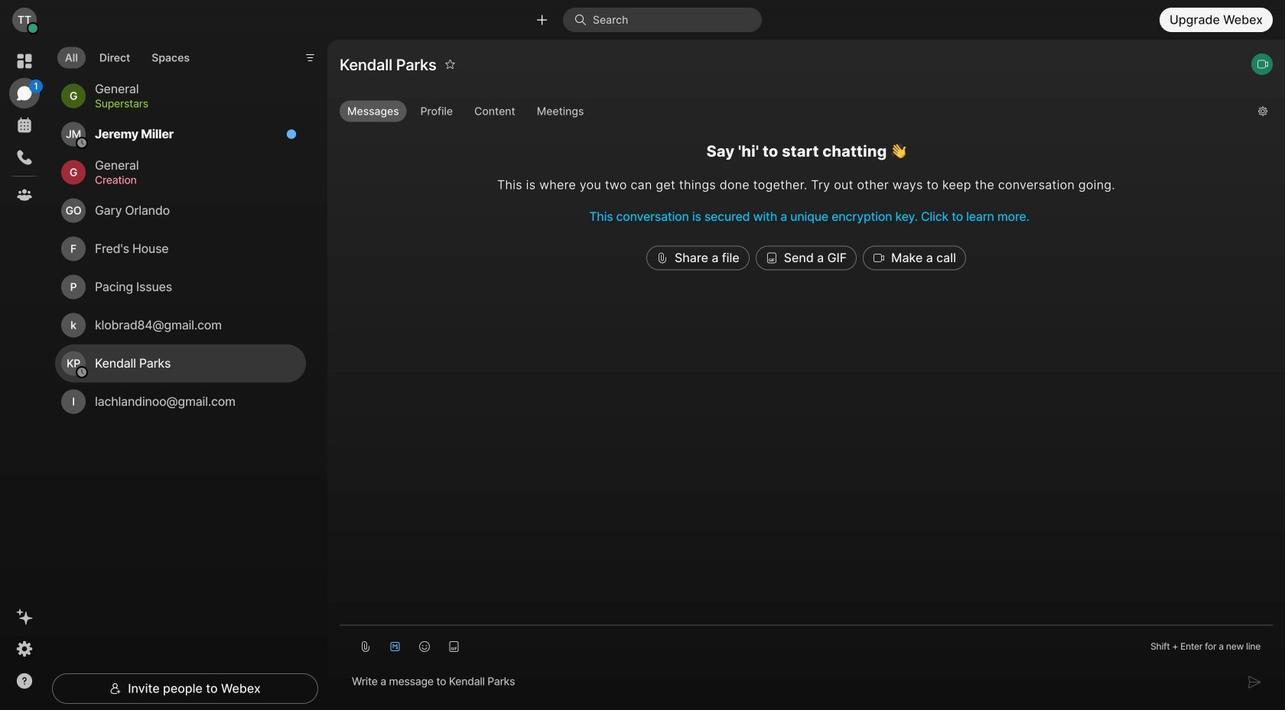 Task type: describe. For each thing, give the bounding box(es) containing it.
new messages image
[[286, 129, 297, 140]]

jeremy miller, new messages list item
[[55, 115, 306, 153]]

fred's house list item
[[55, 230, 306, 268]]

creation element
[[95, 172, 288, 189]]

message composer toolbar element
[[340, 626, 1273, 662]]

gary orlando list item
[[55, 192, 306, 230]]



Task type: locate. For each thing, give the bounding box(es) containing it.
0 vertical spatial general list item
[[55, 77, 306, 115]]

pacing issues list item
[[55, 268, 306, 306]]

tab list
[[54, 38, 201, 73]]

kendall parks list item
[[55, 345, 306, 383]]

lachlandinoo@gmail.com list item
[[55, 383, 306, 421]]

1 vertical spatial general list item
[[55, 153, 306, 192]]

general list item
[[55, 77, 306, 115], [55, 153, 306, 192]]

2 general list item from the top
[[55, 153, 306, 192]]

navigation
[[0, 40, 49, 711]]

group
[[340, 101, 1246, 125]]

klobrad84@gmail.com list item
[[55, 306, 306, 345]]

superstars element
[[95, 95, 288, 112]]

webex tab list
[[9, 46, 43, 210]]

1 general list item from the top
[[55, 77, 306, 115]]



Task type: vqa. For each thing, say whether or not it's contained in the screenshot.
Skin tone picker toolbar
no



